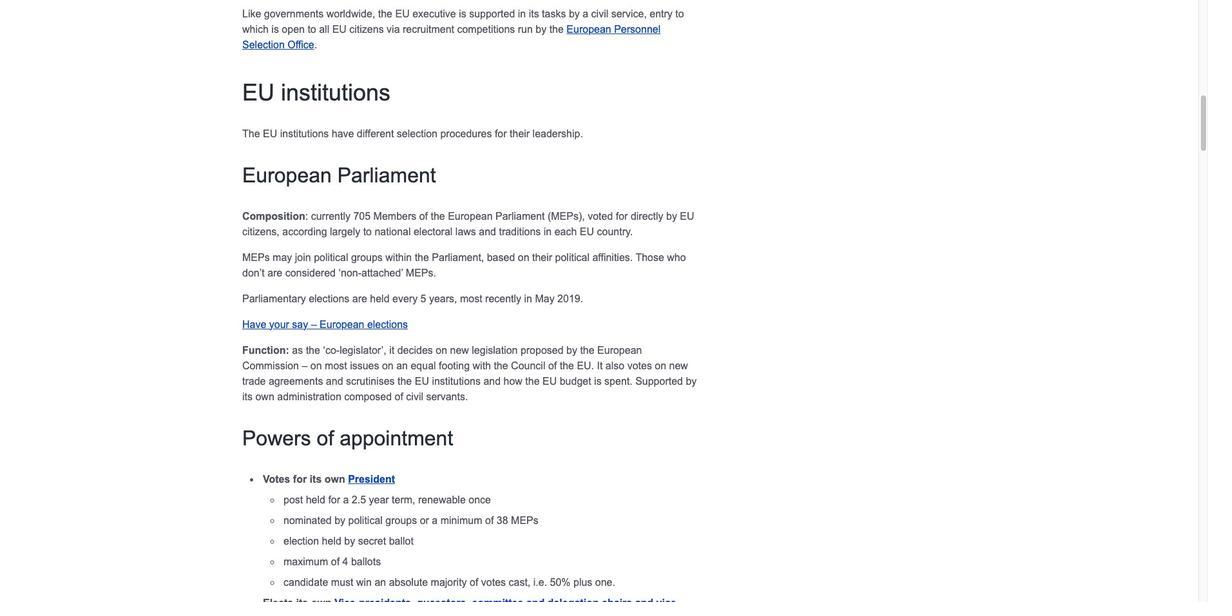 Task type: describe. For each thing, give the bounding box(es) containing it.
on up agreements
[[311, 360, 322, 371]]

based
[[487, 252, 515, 263]]

for inside : currently 705 members of the european parliament (meps), voted for directly by eu citizens, according largely to national electoral laws and traditions in each eu country.
[[616, 211, 628, 222]]

recently
[[485, 293, 522, 304]]

by up "eu."
[[567, 345, 578, 356]]

and down with
[[484, 376, 501, 387]]

on up the footing
[[436, 345, 447, 356]]

nominated by political groups or a minimum of 38 meps
[[284, 515, 539, 526]]

the down "council"
[[526, 376, 540, 387]]

administration
[[277, 391, 342, 402]]

by up 4
[[344, 536, 355, 547]]

2 vertical spatial in
[[524, 293, 533, 304]]

as the 'co-legislator', it decides on new legislation proposed by the european commission – on most issues on an equal footing with the council of the eu. it also votes on new trade agreements and scrutinises the eu institutions and how the eu budget is spent. supported by its own administration composed of civil servants.
[[242, 345, 697, 402]]

1 vertical spatial institutions
[[280, 128, 329, 139]]

which
[[242, 24, 269, 35]]

have
[[332, 128, 354, 139]]

directly
[[631, 211, 664, 222]]

parliament inside : currently 705 members of the european parliament (meps), voted for directly by eu citizens, according largely to national electoral laws and traditions in each eu country.
[[496, 211, 545, 222]]

via
[[387, 24, 400, 35]]

in inside like governments worldwide, the eu executive is supported in its tasks by a civil service, entry to which is open to all eu citizens via recruitment competitions run by the
[[518, 8, 526, 19]]

secret
[[358, 536, 386, 547]]

once
[[469, 494, 491, 505]]

parliamentary elections are held every 5 years, most recently in may 2019.
[[242, 293, 584, 304]]

supported
[[636, 376, 683, 387]]

eu down voted at the top of the page
[[580, 226, 594, 237]]

:
[[305, 211, 308, 222]]

1 horizontal spatial elections
[[367, 319, 408, 330]]

affinities.
[[593, 252, 633, 263]]

1 horizontal spatial a
[[432, 515, 438, 526]]

national
[[375, 226, 411, 237]]

civil inside like governments worldwide, the eu executive is supported in its tasks by a civil service, entry to which is open to all eu citizens via recruitment competitions run by the
[[592, 8, 609, 19]]

as
[[292, 345, 303, 356]]

issues
[[350, 360, 379, 371]]

'co-
[[323, 345, 340, 356]]

political down "each"
[[555, 252, 590, 263]]

0 horizontal spatial elections
[[309, 293, 350, 304]]

different
[[357, 128, 394, 139]]

held for for
[[306, 494, 326, 505]]

majority
[[431, 577, 467, 588]]

4
[[343, 556, 348, 567]]

electoral
[[414, 226, 453, 237]]

function:
[[242, 345, 292, 356]]

minimum
[[441, 515, 483, 526]]

with
[[473, 360, 491, 371]]

commission
[[242, 360, 299, 371]]

leadership.
[[533, 128, 583, 139]]

50%
[[550, 577, 571, 588]]

spent.
[[605, 376, 633, 387]]

cast,
[[509, 577, 531, 588]]

legislation
[[472, 345, 518, 356]]

of left the '38'
[[485, 515, 494, 526]]

institutions inside as the 'co-legislator', it decides on new legislation proposed by the european commission – on most issues on an equal footing with the council of the eu. it also votes on new trade agreements and scrutinises the eu institutions and how the eu budget is spent. supported by its own administration composed of civil servants.
[[432, 376, 481, 387]]

budget
[[560, 376, 592, 387]]

38
[[497, 515, 508, 526]]

must
[[331, 577, 354, 588]]

it
[[597, 360, 603, 371]]

european personnel selection office link
[[242, 24, 661, 50]]

: currently 705 members of the european parliament (meps), voted for directly by eu citizens, according largely to national electoral laws and traditions in each eu country.
[[242, 211, 695, 237]]

0 vertical spatial held
[[370, 293, 390, 304]]

of right composed
[[395, 391, 404, 402]]

1 vertical spatial are
[[352, 293, 367, 304]]

attached'
[[362, 267, 403, 278]]

may
[[535, 293, 555, 304]]

for right procedures
[[495, 128, 507, 139]]

by right tasks
[[569, 8, 580, 19]]

voted
[[588, 211, 613, 222]]

servants.
[[426, 391, 468, 402]]

composed
[[344, 391, 392, 402]]

post held for a 2.5 year term, renewable once
[[284, 494, 491, 505]]

legislator',
[[340, 345, 387, 356]]

plus
[[574, 577, 593, 588]]

european inside european personnel selection office
[[567, 24, 612, 35]]

eu right directly
[[680, 211, 695, 222]]

maximum of 4 ballots
[[284, 556, 381, 567]]

the down tasks
[[550, 24, 564, 35]]

the eu institutions have different selection procedures for their leadership.
[[242, 128, 583, 139]]

2.5
[[352, 494, 366, 505]]

1 vertical spatial to
[[308, 24, 316, 35]]

its inside like governments worldwide, the eu executive is supported in its tasks by a civil service, entry to which is open to all eu citizens via recruitment competitions run by the
[[529, 8, 539, 19]]

powers of appointment
[[242, 427, 453, 450]]

tasks
[[542, 8, 566, 19]]

proposed
[[521, 345, 564, 356]]

of left 4
[[331, 556, 340, 567]]

held for by
[[322, 536, 342, 547]]

largely
[[330, 226, 361, 237]]

on down it
[[382, 360, 394, 371]]

it
[[390, 345, 395, 356]]

0 vertical spatial institutions
[[281, 79, 391, 106]]

european personnel selection office
[[242, 24, 661, 50]]

5
[[421, 293, 426, 304]]

agreements
[[269, 376, 323, 387]]

and inside : currently 705 members of the european parliament (meps), voted for directly by eu citizens, according largely to national electoral laws and traditions in each eu country.
[[479, 226, 496, 237]]

worldwide,
[[327, 8, 375, 19]]

candidate
[[284, 577, 328, 588]]

0 vertical spatial new
[[450, 345, 469, 356]]

join
[[295, 252, 311, 263]]

like governments worldwide, the eu executive is supported in its tasks by a civil service, entry to which is open to all eu citizens via recruitment competitions run by the
[[242, 8, 684, 35]]

competitions
[[457, 24, 515, 35]]

own inside as the 'co-legislator', it decides on new legislation proposed by the european commission – on most issues on an equal footing with the council of the eu. it also votes on new trade agreements and scrutinises the eu institutions and how the eu budget is spent. supported by its own administration composed of civil servants.
[[256, 391, 275, 402]]

recruitment
[[403, 24, 455, 35]]

political up 'non-
[[314, 252, 348, 263]]

eu.
[[577, 360, 594, 371]]

of inside : currently 705 members of the european parliament (meps), voted for directly by eu citizens, according largely to national electoral laws and traditions in each eu country.
[[420, 211, 428, 222]]

citizens
[[350, 24, 384, 35]]

the right as
[[306, 345, 320, 356]]

on up supported
[[655, 360, 667, 371]]

are inside meps may join political groups within the parliament, based on their political affinities. those who don't are considered 'non-attached' meps.
[[268, 267, 283, 278]]

european parliament
[[242, 164, 436, 187]]

european inside : currently 705 members of the european parliament (meps), voted for directly by eu citizens, according largely to national electoral laws and traditions in each eu country.
[[448, 211, 493, 222]]

considered
[[285, 267, 336, 278]]

votes
[[263, 474, 290, 485]]

on inside meps may join political groups within the parliament, based on their political affinities. those who don't are considered 'non-attached' meps.
[[518, 252, 530, 263]]

by right supported
[[686, 376, 697, 387]]

years,
[[429, 293, 457, 304]]

the down legislation
[[494, 360, 508, 371]]

political down 2.5
[[348, 515, 383, 526]]

0 horizontal spatial their
[[510, 128, 530, 139]]

0 vertical spatial parliament
[[338, 164, 436, 187]]



Task type: vqa. For each thing, say whether or not it's contained in the screenshot.
legislative
no



Task type: locate. For each thing, give the bounding box(es) containing it.
in left "each"
[[544, 226, 552, 237]]

the up meps.
[[415, 252, 429, 263]]

post
[[284, 494, 303, 505]]

civil inside as the 'co-legislator', it decides on new legislation proposed by the european commission – on most issues on an equal footing with the council of the eu. it also votes on new trade agreements and scrutinises the eu institutions and how the eu budget is spent. supported by its own administration composed of civil servants.
[[406, 391, 424, 402]]

your
[[269, 319, 289, 330]]

like
[[242, 8, 261, 19]]

0 vertical spatial civil
[[592, 8, 609, 19]]

0 horizontal spatial is
[[272, 24, 279, 35]]

meps up the don't
[[242, 252, 270, 263]]

all
[[319, 24, 330, 35]]

win
[[356, 577, 372, 588]]

0 vertical spatial a
[[583, 8, 589, 19]]

a inside like governments worldwide, the eu executive is supported in its tasks by a civil service, entry to which is open to all eu citizens via recruitment competitions run by the
[[583, 8, 589, 19]]

0 vertical spatial in
[[518, 8, 526, 19]]

1 vertical spatial civil
[[406, 391, 424, 402]]

those
[[636, 252, 665, 263]]

the down equal
[[398, 376, 412, 387]]

705
[[354, 211, 371, 222]]

election held by secret ballot
[[284, 536, 414, 547]]

own left president link
[[325, 474, 345, 485]]

don't
[[242, 267, 265, 278]]

civil left service,
[[592, 8, 609, 19]]

nominated
[[284, 515, 332, 526]]

held up maximum of 4 ballots
[[322, 536, 342, 547]]

candidate must win an absolute majority of votes cast, i.e. 50% plus one.
[[284, 577, 616, 588]]

0 vertical spatial their
[[510, 128, 530, 139]]

groups inside meps may join political groups within the parliament, based on their political affinities. those who don't are considered 'non-attached' meps.
[[351, 252, 383, 263]]

who
[[667, 252, 686, 263]]

own down the trade
[[256, 391, 275, 402]]

of right majority
[[470, 577, 479, 588]]

0 horizontal spatial meps
[[242, 252, 270, 263]]

2 vertical spatial held
[[322, 536, 342, 547]]

for up post
[[293, 474, 307, 485]]

or
[[420, 515, 429, 526]]

– down as
[[302, 360, 308, 371]]

2 vertical spatial institutions
[[432, 376, 481, 387]]

of up electoral
[[420, 211, 428, 222]]

0 horizontal spatial to
[[308, 24, 316, 35]]

the up "eu."
[[580, 345, 595, 356]]

meps.
[[406, 267, 436, 278]]

1 horizontal spatial own
[[325, 474, 345, 485]]

0 horizontal spatial votes
[[481, 577, 506, 588]]

european inside as the 'co-legislator', it decides on new legislation proposed by the european commission – on most issues on an equal footing with the council of the eu. it also votes on new trade agreements and scrutinises the eu institutions and how the eu budget is spent. supported by its own administration composed of civil servants.
[[598, 345, 642, 356]]

votes inside as the 'co-legislator', it decides on new legislation proposed by the european commission – on most issues on an equal footing with the council of the eu. it also votes on new trade agreements and scrutinises the eu institutions and how the eu budget is spent. supported by its own administration composed of civil servants.
[[628, 360, 652, 371]]

the up electoral
[[431, 211, 445, 222]]

its right the votes
[[310, 474, 322, 485]]

to right entry
[[676, 8, 684, 19]]

president
[[348, 474, 395, 485]]

0 horizontal spatial civil
[[406, 391, 424, 402]]

2 horizontal spatial is
[[594, 376, 602, 387]]

new up supported
[[670, 360, 688, 371]]

elections up have your say – european elections link on the left
[[309, 293, 350, 304]]

1 horizontal spatial civil
[[592, 8, 609, 19]]

their down traditions
[[533, 252, 553, 263]]

and up administration
[[326, 376, 343, 387]]

open
[[282, 24, 305, 35]]

meps
[[242, 252, 270, 263], [511, 515, 539, 526]]

2 horizontal spatial a
[[583, 8, 589, 19]]

have your say – european elections
[[242, 319, 408, 330]]

votes right also
[[628, 360, 652, 371]]

0 vertical spatial are
[[268, 267, 283, 278]]

1 horizontal spatial groups
[[386, 515, 417, 526]]

their left leadership.
[[510, 128, 530, 139]]

are
[[268, 267, 283, 278], [352, 293, 367, 304]]

political
[[314, 252, 348, 263], [555, 252, 590, 263], [348, 515, 383, 526]]

elections up it
[[367, 319, 408, 330]]

for down votes for its own president
[[328, 494, 340, 505]]

own
[[256, 391, 275, 402], [325, 474, 345, 485]]

1 horizontal spatial new
[[670, 360, 688, 371]]

0 horizontal spatial new
[[450, 345, 469, 356]]

have
[[242, 319, 266, 330]]

1 vertical spatial held
[[306, 494, 326, 505]]

1 horizontal spatial votes
[[628, 360, 652, 371]]

eu right the
[[263, 128, 277, 139]]

0 horizontal spatial groups
[[351, 252, 383, 263]]

are down 'non-
[[352, 293, 367, 304]]

scrutinises
[[346, 376, 395, 387]]

its up run
[[529, 8, 539, 19]]

decides
[[398, 345, 433, 356]]

institutions
[[281, 79, 391, 106], [280, 128, 329, 139], [432, 376, 481, 387]]

european
[[567, 24, 612, 35], [242, 164, 332, 187], [448, 211, 493, 222], [320, 319, 365, 330], [598, 345, 642, 356]]

1 horizontal spatial are
[[352, 293, 367, 304]]

1 vertical spatial most
[[325, 360, 347, 371]]

to left all
[[308, 24, 316, 35]]

maximum
[[284, 556, 328, 567]]

votes left cast,
[[481, 577, 506, 588]]

in left may
[[524, 293, 533, 304]]

1 horizontal spatial meps
[[511, 515, 539, 526]]

trade
[[242, 376, 266, 387]]

may
[[273, 252, 292, 263]]

most inside as the 'co-legislator', it decides on new legislation proposed by the european commission – on most issues on an equal footing with the council of the eu. it also votes on new trade agreements and scrutinises the eu institutions and how the eu budget is spent. supported by its own administration composed of civil servants.
[[325, 360, 347, 371]]

1 horizontal spatial parliament
[[496, 211, 545, 222]]

is
[[459, 8, 467, 19], [272, 24, 279, 35], [594, 376, 602, 387]]

selection
[[397, 128, 438, 139]]

european up laws
[[448, 211, 493, 222]]

2 horizontal spatial its
[[529, 8, 539, 19]]

members
[[374, 211, 417, 222]]

european up the 'co-
[[320, 319, 365, 330]]

by inside : currently 705 members of the european parliament (meps), voted for directly by eu citizens, according largely to national electoral laws and traditions in each eu country.
[[667, 211, 678, 222]]

1 vertical spatial parliament
[[496, 211, 545, 222]]

its inside as the 'co-legislator', it decides on new legislation proposed by the european commission – on most issues on an equal footing with the council of the eu. it also votes on new trade agreements and scrutinises the eu institutions and how the eu budget is spent. supported by its own administration composed of civil servants.
[[242, 391, 253, 402]]

1 horizontal spatial most
[[460, 293, 483, 304]]

laws
[[456, 226, 476, 237]]

is inside as the 'co-legislator', it decides on new legislation proposed by the european commission – on most issues on an equal footing with the council of the eu. it also votes on new trade agreements and scrutinises the eu institutions and how the eu budget is spent. supported by its own administration composed of civil servants.
[[594, 376, 602, 387]]

by
[[569, 8, 580, 19], [536, 24, 547, 35], [667, 211, 678, 222], [567, 345, 578, 356], [686, 376, 697, 387], [335, 515, 346, 526], [344, 536, 355, 547]]

1 horizontal spatial –
[[311, 319, 317, 330]]

0 vertical spatial own
[[256, 391, 275, 402]]

1 horizontal spatial their
[[533, 252, 553, 263]]

parliamentary
[[242, 293, 306, 304]]

2 vertical spatial a
[[432, 515, 438, 526]]

the inside : currently 705 members of the european parliament (meps), voted for directly by eu citizens, according largely to national electoral laws and traditions in each eu country.
[[431, 211, 445, 222]]

of up votes for its own president
[[317, 427, 334, 450]]

2 vertical spatial its
[[310, 474, 322, 485]]

equal
[[411, 360, 436, 371]]

1 vertical spatial their
[[533, 252, 553, 263]]

1 vertical spatial in
[[544, 226, 552, 237]]

one.
[[596, 577, 616, 588]]

held left every
[[370, 293, 390, 304]]

the up budget at the left bottom
[[560, 360, 574, 371]]

its down the trade
[[242, 391, 253, 402]]

1 vertical spatial votes
[[481, 577, 506, 588]]

2 vertical spatial is
[[594, 376, 602, 387]]

0 horizontal spatial –
[[302, 360, 308, 371]]

civil down equal
[[406, 391, 424, 402]]

meps inside meps may join political groups within the parliament, based on their political affinities. those who don't are considered 'non-attached' meps.
[[242, 252, 270, 263]]

i.e.
[[534, 577, 547, 588]]

most right years,
[[460, 293, 483, 304]]

2 horizontal spatial to
[[676, 8, 684, 19]]

say
[[292, 319, 308, 330]]

composition
[[242, 211, 305, 222]]

0 horizontal spatial are
[[268, 267, 283, 278]]

are down may
[[268, 267, 283, 278]]

institutions down the footing
[[432, 376, 481, 387]]

european up also
[[598, 345, 642, 356]]

an down the decides
[[397, 360, 408, 371]]

1 vertical spatial –
[[302, 360, 308, 371]]

in
[[518, 8, 526, 19], [544, 226, 552, 237], [524, 293, 533, 304]]

citizens,
[[242, 226, 280, 237]]

2 vertical spatial to
[[363, 226, 372, 237]]

according
[[283, 226, 327, 237]]

the inside meps may join political groups within the parliament, based on their political affinities. those who don't are considered 'non-attached' meps.
[[415, 252, 429, 263]]

footing
[[439, 360, 470, 371]]

0 horizontal spatial own
[[256, 391, 275, 402]]

parliament up the members
[[338, 164, 436, 187]]

currently
[[311, 211, 351, 222]]

eu right all
[[332, 24, 347, 35]]

0 horizontal spatial its
[[242, 391, 253, 402]]

is down it at the bottom left of the page
[[594, 376, 602, 387]]

1 vertical spatial a
[[343, 494, 349, 505]]

an inside as the 'co-legislator', it decides on new legislation proposed by the european commission – on most issues on an equal footing with the council of the eu. it also votes on new trade agreements and scrutinises the eu institutions and how the eu budget is spent. supported by its own administration composed of civil servants.
[[397, 360, 408, 371]]

in up run
[[518, 8, 526, 19]]

0 vertical spatial an
[[397, 360, 408, 371]]

to down 705
[[363, 226, 372, 237]]

1 vertical spatial meps
[[511, 515, 539, 526]]

european up composition
[[242, 164, 332, 187]]

1 vertical spatial own
[[325, 474, 345, 485]]

procedures
[[441, 128, 492, 139]]

eu left budget at the left bottom
[[543, 376, 557, 387]]

1 vertical spatial its
[[242, 391, 253, 402]]

0 horizontal spatial a
[[343, 494, 349, 505]]

0 horizontal spatial most
[[325, 360, 347, 371]]

eu up via
[[395, 8, 410, 19]]

a right tasks
[[583, 8, 589, 19]]

groups up attached'
[[351, 252, 383, 263]]

held up 'nominated'
[[306, 494, 326, 505]]

on right based
[[518, 252, 530, 263]]

a left 2.5
[[343, 494, 349, 505]]

1 horizontal spatial is
[[459, 8, 467, 19]]

eu down equal
[[415, 376, 429, 387]]

office
[[288, 39, 314, 50]]

0 vertical spatial elections
[[309, 293, 350, 304]]

0 vertical spatial –
[[311, 319, 317, 330]]

eu up the
[[242, 79, 275, 106]]

an right win
[[375, 577, 386, 588]]

and
[[479, 226, 496, 237], [326, 376, 343, 387], [484, 376, 501, 387]]

in inside : currently 705 members of the european parliament (meps), voted for directly by eu citizens, according largely to national electoral laws and traditions in each eu country.
[[544, 226, 552, 237]]

personnel
[[615, 24, 661, 35]]

0 horizontal spatial parliament
[[338, 164, 436, 187]]

the up via
[[378, 8, 393, 19]]

– inside as the 'co-legislator', it decides on new legislation proposed by the european commission – on most issues on an equal footing with the council of the eu. it also votes on new trade agreements and scrutinises the eu institutions and how the eu budget is spent. supported by its own administration composed of civil servants.
[[302, 360, 308, 371]]

entry
[[650, 8, 673, 19]]

1 horizontal spatial an
[[397, 360, 408, 371]]

0 vertical spatial most
[[460, 293, 483, 304]]

meps right the '38'
[[511, 515, 539, 526]]

held
[[370, 293, 390, 304], [306, 494, 326, 505], [322, 536, 342, 547]]

is up european personnel selection office link
[[459, 8, 467, 19]]

1 vertical spatial groups
[[386, 515, 417, 526]]

also
[[606, 360, 625, 371]]

to
[[676, 8, 684, 19], [308, 24, 316, 35], [363, 226, 372, 237]]

eu
[[395, 8, 410, 19], [332, 24, 347, 35], [242, 79, 275, 106], [263, 128, 277, 139], [680, 211, 695, 222], [580, 226, 594, 237], [415, 376, 429, 387], [543, 376, 557, 387]]

for up country.
[[616, 211, 628, 222]]

institutions left have
[[280, 128, 329, 139]]

how
[[504, 376, 523, 387]]

year
[[369, 494, 389, 505]]

appointment
[[340, 427, 453, 450]]

0 vertical spatial its
[[529, 8, 539, 19]]

elections
[[309, 293, 350, 304], [367, 319, 408, 330]]

their inside meps may join political groups within the parliament, based on their political affinities. those who don't are considered 'non-attached' meps.
[[533, 252, 553, 263]]

the
[[378, 8, 393, 19], [550, 24, 564, 35], [431, 211, 445, 222], [415, 252, 429, 263], [306, 345, 320, 356], [580, 345, 595, 356], [494, 360, 508, 371], [560, 360, 574, 371], [398, 376, 412, 387], [526, 376, 540, 387]]

'non-
[[339, 267, 362, 278]]

of
[[420, 211, 428, 222], [549, 360, 557, 371], [395, 391, 404, 402], [317, 427, 334, 450], [485, 515, 494, 526], [331, 556, 340, 567], [470, 577, 479, 588]]

groups up ballot
[[386, 515, 417, 526]]

0 vertical spatial meps
[[242, 252, 270, 263]]

(meps),
[[548, 211, 585, 222]]

–
[[311, 319, 317, 330], [302, 360, 308, 371]]

to inside : currently 705 members of the european parliament (meps), voted for directly by eu citizens, according largely to national electoral laws and traditions in each eu country.
[[363, 226, 372, 237]]

by right run
[[536, 24, 547, 35]]

eu institutions
[[242, 79, 391, 106]]

a right or
[[432, 515, 438, 526]]

1 vertical spatial new
[[670, 360, 688, 371]]

1 vertical spatial elections
[[367, 319, 408, 330]]

1 horizontal spatial its
[[310, 474, 322, 485]]

0 horizontal spatial an
[[375, 577, 386, 588]]

european down service,
[[567, 24, 612, 35]]

1 vertical spatial is
[[272, 24, 279, 35]]

by up 'election held by secret ballot'
[[335, 515, 346, 526]]

1 vertical spatial an
[[375, 577, 386, 588]]

0 vertical spatial to
[[676, 8, 684, 19]]

is left the open
[[272, 24, 279, 35]]

powers
[[242, 427, 311, 450]]

selection
[[242, 39, 285, 50]]

by right directly
[[667, 211, 678, 222]]

for
[[495, 128, 507, 139], [616, 211, 628, 222], [293, 474, 307, 485], [328, 494, 340, 505]]

and right laws
[[479, 226, 496, 237]]

service,
[[612, 8, 647, 19]]

new up the footing
[[450, 345, 469, 356]]

parliament,
[[432, 252, 484, 263]]

civil
[[592, 8, 609, 19], [406, 391, 424, 402]]

– right say
[[311, 319, 317, 330]]

term,
[[392, 494, 416, 505]]

of down proposed
[[549, 360, 557, 371]]

parliament up traditions
[[496, 211, 545, 222]]

most down the 'co-
[[325, 360, 347, 371]]

0 vertical spatial is
[[459, 8, 467, 19]]

president link
[[348, 474, 395, 485]]

0 vertical spatial groups
[[351, 252, 383, 263]]

0 vertical spatial votes
[[628, 360, 652, 371]]

institutions up have
[[281, 79, 391, 106]]

1 horizontal spatial to
[[363, 226, 372, 237]]



